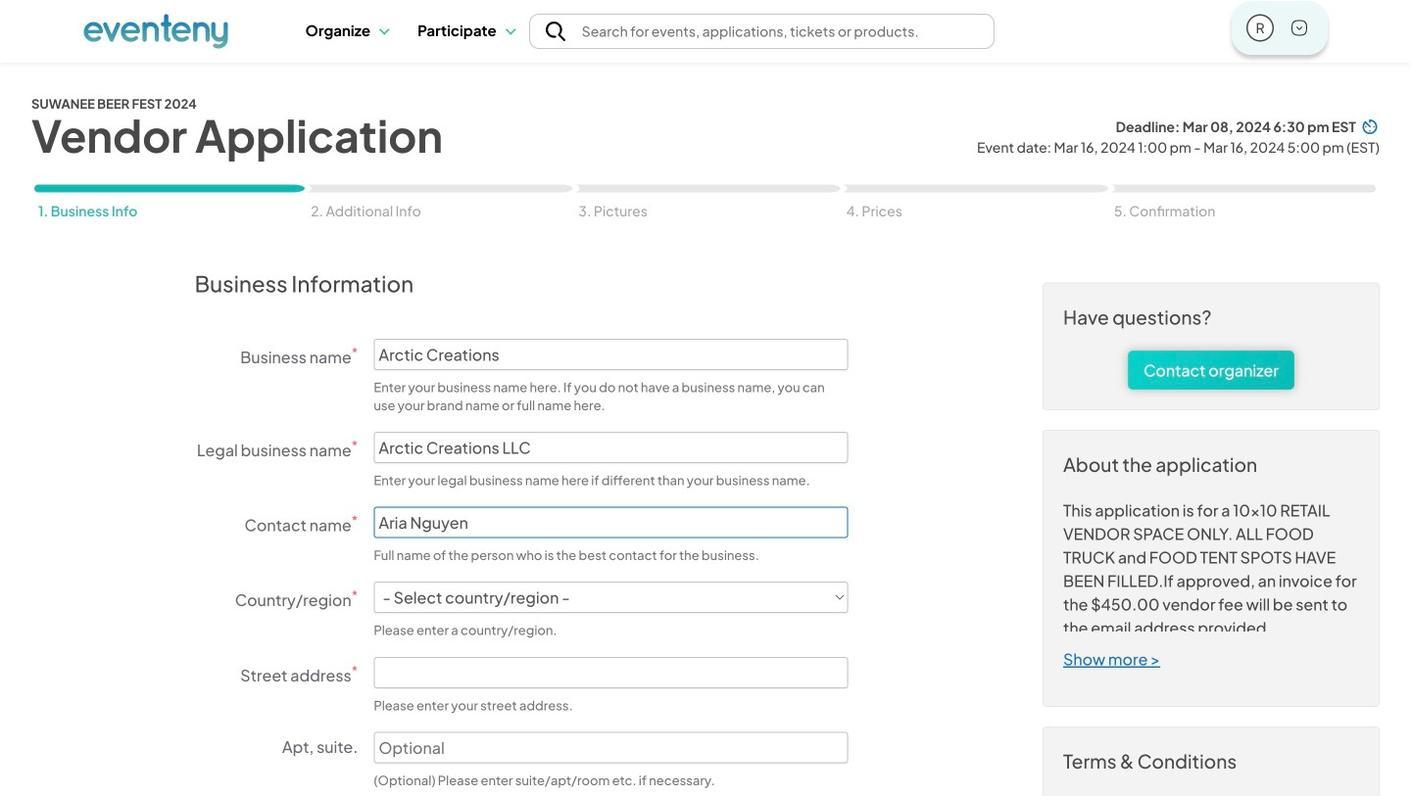 Task type: locate. For each thing, give the bounding box(es) containing it.
eventeny logo image
[[83, 13, 228, 49]]

None text field
[[374, 339, 848, 370], [374, 507, 848, 539], [374, 657, 848, 689], [374, 339, 848, 370], [374, 507, 848, 539], [374, 657, 848, 689]]

None text field
[[374, 432, 848, 464]]

search image
[[546, 22, 565, 41]]



Task type: describe. For each thing, give the bounding box(es) containing it.
main element
[[83, 0, 1328, 62]]

ruby element
[[1248, 16, 1272, 40]]

Optional text field
[[374, 732, 848, 764]]



Task type: vqa. For each thing, say whether or not it's contained in the screenshot.
'Tara' "ELEMENT"
no



